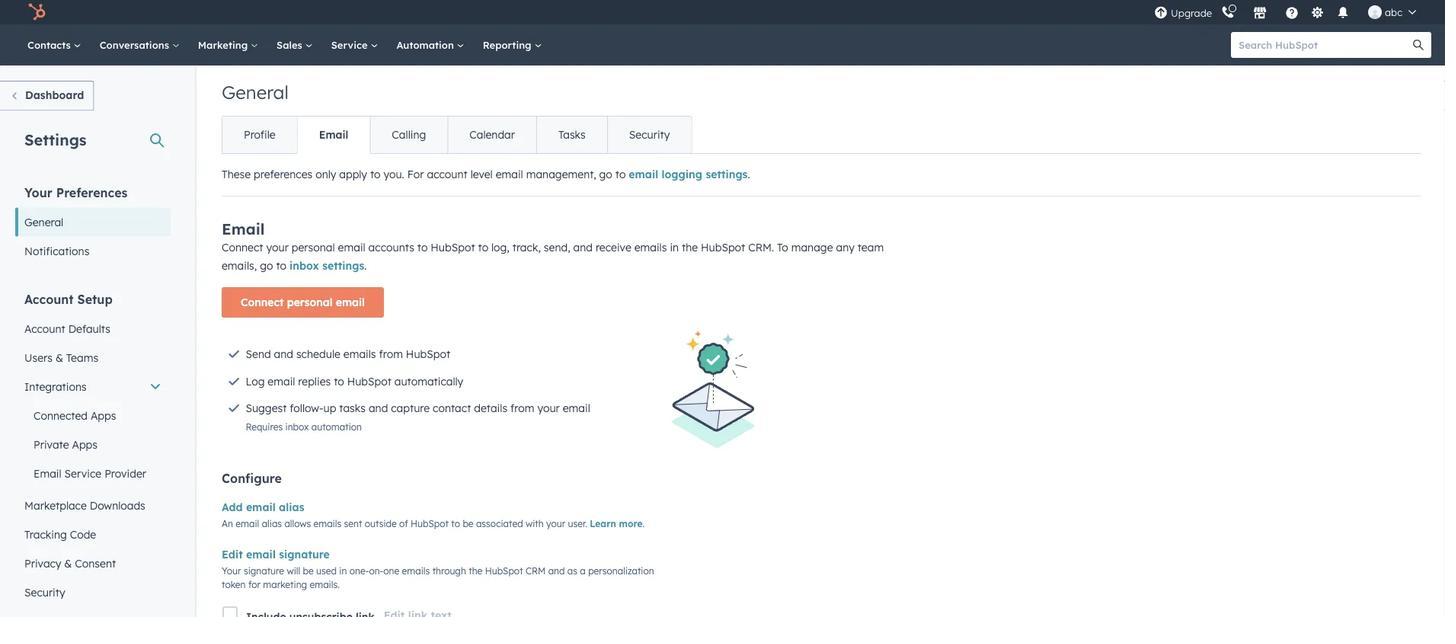 Task type: locate. For each thing, give the bounding box(es) containing it.
marketing link
[[189, 24, 268, 66]]

service right sales link
[[331, 38, 371, 51]]

connect for connect personal email
[[241, 296, 284, 309]]

calendar link
[[448, 117, 536, 153]]

contacts link
[[18, 24, 90, 66]]

personal inside button
[[287, 296, 333, 309]]

edit email signature button
[[222, 546, 330, 564]]

signature
[[279, 548, 330, 561], [244, 565, 284, 576]]

account up users
[[24, 322, 65, 335]]

apply
[[339, 168, 367, 181]]

security up logging
[[629, 128, 670, 141]]

learn more link
[[590, 518, 643, 529]]

and right send,
[[573, 241, 593, 254]]

0 vertical spatial security link
[[607, 117, 692, 153]]

automation link
[[387, 24, 474, 66]]

1 vertical spatial security
[[24, 586, 65, 599]]

& right privacy on the left of the page
[[64, 557, 72, 570]]

. right learn
[[643, 518, 645, 529]]

1 account from the top
[[24, 291, 74, 307]]

calling
[[392, 128, 426, 141]]

1 vertical spatial signature
[[244, 565, 284, 576]]

connect personal email
[[241, 296, 365, 309]]

0 vertical spatial connect
[[222, 241, 263, 254]]

0 vertical spatial &
[[56, 351, 63, 364]]

sent
[[344, 518, 362, 529]]

email
[[496, 168, 523, 181], [629, 168, 659, 181], [338, 241, 366, 254], [336, 296, 365, 309], [268, 375, 295, 388], [563, 402, 590, 415], [246, 501, 276, 514], [236, 518, 259, 529], [246, 548, 276, 561]]

and left as
[[548, 565, 565, 576]]

hubspot image
[[27, 3, 46, 21]]

go inside connect your personal email accounts to hubspot to log, track, send, and receive emails in the hubspot crm. to manage any team emails, go to
[[260, 259, 273, 272]]

.
[[748, 168, 750, 181], [364, 259, 367, 272], [643, 518, 645, 529]]

in left one-
[[339, 565, 347, 576]]

security
[[629, 128, 670, 141], [24, 586, 65, 599]]

connect personal email button
[[222, 287, 384, 318]]

security for security link to the right
[[629, 128, 670, 141]]

alias
[[279, 501, 304, 514], [262, 518, 282, 529]]

1 vertical spatial general
[[24, 215, 63, 229]]

& for users
[[56, 351, 63, 364]]

1 horizontal spatial service
[[331, 38, 371, 51]]

be right will
[[303, 565, 314, 576]]

1 vertical spatial account
[[24, 322, 65, 335]]

management,
[[526, 168, 596, 181]]

marketplace downloads
[[24, 499, 145, 512]]

your up the connect personal email
[[266, 241, 289, 254]]

0 horizontal spatial security
[[24, 586, 65, 599]]

be inside edit email signature your signature will be used in one-on-one emails through the hubspot crm and as a personalization token for marketing emails.
[[303, 565, 314, 576]]

0 vertical spatial your
[[266, 241, 289, 254]]

emails up log email replies to hubspot automatically
[[344, 348, 376, 361]]

marketplace
[[24, 499, 87, 512]]

integrations
[[24, 380, 87, 393]]

your
[[24, 185, 52, 200], [222, 565, 241, 576]]

0 vertical spatial personal
[[292, 241, 335, 254]]

personal inside connect your personal email accounts to hubspot to log, track, send, and receive emails in the hubspot crm. to manage any team emails, go to
[[292, 241, 335, 254]]

to right the management,
[[616, 168, 626, 181]]

1 horizontal spatial security
[[629, 128, 670, 141]]

general inside your preferences element
[[24, 215, 63, 229]]

capture
[[391, 402, 430, 415]]

reporting
[[483, 38, 535, 51]]

suggest
[[246, 402, 287, 415]]

security inside account setup element
[[24, 586, 65, 599]]

apps up the email service provider
[[72, 438, 98, 451]]

from right details
[[511, 402, 535, 415]]

emails inside 'add email alias an email alias allows emails sent outside of hubspot to be associated with your user. learn more .'
[[314, 518, 342, 529]]

1 vertical spatial inbox
[[285, 421, 309, 433]]

in right the receive on the top left
[[670, 241, 679, 254]]

menu
[[1153, 0, 1427, 24]]

2 vertical spatial .
[[643, 518, 645, 529]]

apps inside private apps link
[[72, 438, 98, 451]]

connect inside button
[[241, 296, 284, 309]]

0 horizontal spatial settings
[[323, 259, 364, 272]]

connect down emails,
[[241, 296, 284, 309]]

as
[[568, 565, 578, 576]]

go right the management,
[[599, 168, 613, 181]]

2 account from the top
[[24, 322, 65, 335]]

apps down integrations button
[[91, 409, 116, 422]]

2 horizontal spatial email
[[319, 128, 349, 141]]

search image
[[1414, 40, 1424, 50]]

0 horizontal spatial security link
[[15, 578, 171, 607]]

and
[[573, 241, 593, 254], [274, 348, 293, 361], [369, 402, 388, 415], [548, 565, 565, 576]]

2 horizontal spatial .
[[748, 168, 750, 181]]

0 vertical spatial your
[[24, 185, 52, 200]]

security link down the consent
[[15, 578, 171, 607]]

only
[[316, 168, 336, 181]]

and right tasks
[[369, 402, 388, 415]]

in inside connect your personal email accounts to hubspot to log, track, send, and receive emails in the hubspot crm. to manage any team emails, go to
[[670, 241, 679, 254]]

connected apps
[[34, 409, 116, 422]]

the right through
[[469, 565, 483, 576]]

your preferences
[[24, 185, 128, 200]]

0 vertical spatial in
[[670, 241, 679, 254]]

0 vertical spatial the
[[682, 241, 698, 254]]

email up emails,
[[222, 219, 265, 239]]

0 horizontal spatial from
[[379, 348, 403, 361]]

0 vertical spatial signature
[[279, 548, 330, 561]]

connect up emails,
[[222, 241, 263, 254]]

1 horizontal spatial go
[[599, 168, 613, 181]]

send
[[246, 348, 271, 361]]

emails right one
[[402, 565, 430, 576]]

0 horizontal spatial &
[[56, 351, 63, 364]]

notifications link
[[15, 237, 171, 266]]

& inside 'link'
[[64, 557, 72, 570]]

1 vertical spatial go
[[260, 259, 273, 272]]

your left the preferences at the left top of the page
[[24, 185, 52, 200]]

connect inside connect your personal email accounts to hubspot to log, track, send, and receive emails in the hubspot crm. to manage any team emails, go to
[[222, 241, 263, 254]]

privacy & consent
[[24, 557, 116, 570]]

apps
[[91, 409, 116, 422], [72, 438, 98, 451]]

integrations button
[[15, 372, 171, 401]]

personal up inbox settings link
[[292, 241, 335, 254]]

conversations link
[[90, 24, 189, 66]]

an
[[222, 518, 233, 529]]

your up token
[[222, 565, 241, 576]]

calling icon button
[[1216, 2, 1241, 22]]

navigation
[[222, 116, 692, 154]]

signature up for
[[244, 565, 284, 576]]

crm.
[[748, 241, 774, 254]]

these
[[222, 168, 251, 181]]

1 vertical spatial &
[[64, 557, 72, 570]]

signature up will
[[279, 548, 330, 561]]

email inside the suggest follow-up tasks and capture contact details from your email requires inbox automation
[[563, 402, 590, 415]]

and right send
[[274, 348, 293, 361]]

dashboard
[[25, 88, 84, 102]]

connected
[[34, 409, 88, 422]]

calling icon image
[[1222, 6, 1235, 20]]

token
[[222, 579, 246, 590]]

0 vertical spatial be
[[463, 518, 474, 529]]

details
[[474, 402, 508, 415]]

account defaults
[[24, 322, 110, 335]]

general up notifications
[[24, 215, 63, 229]]

security link
[[607, 117, 692, 153], [15, 578, 171, 607]]

account setup
[[24, 291, 113, 307]]

contacts
[[27, 38, 74, 51]]

0 horizontal spatial be
[[303, 565, 314, 576]]

0 vertical spatial apps
[[91, 409, 116, 422]]

inbox down follow-
[[285, 421, 309, 433]]

email inside navigation
[[319, 128, 349, 141]]

0 horizontal spatial in
[[339, 565, 347, 576]]

1 vertical spatial connect
[[241, 296, 284, 309]]

privacy
[[24, 557, 61, 570]]

outside
[[365, 518, 397, 529]]

1 vertical spatial your
[[222, 565, 241, 576]]

hubspot left crm
[[485, 565, 523, 576]]

0 vertical spatial email
[[319, 128, 349, 141]]

1 vertical spatial from
[[511, 402, 535, 415]]

email inside edit email signature your signature will be used in one-on-one emails through the hubspot crm and as a personalization token for marketing emails.
[[246, 548, 276, 561]]

0 horizontal spatial email
[[34, 467, 61, 480]]

code
[[70, 528, 96, 541]]

inbox
[[290, 259, 319, 272], [285, 421, 309, 433]]

1 horizontal spatial in
[[670, 241, 679, 254]]

1 vertical spatial in
[[339, 565, 347, 576]]

marketplace downloads link
[[15, 491, 171, 520]]

apps for connected apps
[[91, 409, 116, 422]]

0 horizontal spatial general
[[24, 215, 63, 229]]

from up log email replies to hubspot automatically
[[379, 348, 403, 361]]

and inside connect your personal email accounts to hubspot to log, track, send, and receive emails in the hubspot crm. to manage any team emails, go to
[[573, 241, 593, 254]]

personal
[[292, 241, 335, 254], [287, 296, 333, 309]]

calling link
[[370, 117, 448, 153]]

hubspot right 'of' on the left bottom
[[411, 518, 449, 529]]

log,
[[492, 241, 510, 254]]

. right logging
[[748, 168, 750, 181]]

1 vertical spatial your
[[538, 402, 560, 415]]

general up the profile at left
[[222, 81, 289, 104]]

help button
[[1280, 0, 1305, 24]]

1 vertical spatial be
[[303, 565, 314, 576]]

& for privacy
[[64, 557, 72, 570]]

settings up the connect personal email
[[323, 259, 364, 272]]

hubspot up automatically
[[406, 348, 450, 361]]

emails right the receive on the top left
[[635, 241, 667, 254]]

apps for private apps
[[72, 438, 98, 451]]

0 vertical spatial account
[[24, 291, 74, 307]]

the inside connect your personal email accounts to hubspot to log, track, send, and receive emails in the hubspot crm. to manage any team emails, go to
[[682, 241, 698, 254]]

1 vertical spatial the
[[469, 565, 483, 576]]

your right with
[[546, 518, 566, 529]]

security link up logging
[[607, 117, 692, 153]]

to inside 'add email alias an email alias allows emails sent outside of hubspot to be associated with your user. learn more .'
[[451, 518, 460, 529]]

2 vertical spatial your
[[546, 518, 566, 529]]

marketplaces button
[[1244, 0, 1276, 24]]

account setup element
[[15, 291, 171, 607]]

email service provider link
[[15, 459, 171, 488]]

upgrade
[[1171, 7, 1212, 19]]

from inside the suggest follow-up tasks and capture contact details from your email requires inbox automation
[[511, 402, 535, 415]]

apps inside connected apps 'link'
[[91, 409, 116, 422]]

general
[[222, 81, 289, 104], [24, 215, 63, 229]]

settings image
[[1311, 6, 1325, 20]]

security down privacy on the left of the page
[[24, 586, 65, 599]]

allows
[[285, 518, 311, 529]]

1 horizontal spatial from
[[511, 402, 535, 415]]

0 horizontal spatial go
[[260, 259, 273, 272]]

emails inside connect your personal email accounts to hubspot to log, track, send, and receive emails in the hubspot crm. to manage any team emails, go to
[[635, 241, 667, 254]]

to left associated
[[451, 518, 460, 529]]

alias down add email alias button
[[262, 518, 282, 529]]

account
[[24, 291, 74, 307], [24, 322, 65, 335]]

1 vertical spatial .
[[364, 259, 367, 272]]

. up the connect personal email
[[364, 259, 367, 272]]

2 vertical spatial email
[[34, 467, 61, 480]]

1 horizontal spatial .
[[643, 518, 645, 529]]

level
[[471, 168, 493, 181]]

alias up allows
[[279, 501, 304, 514]]

inbox settings .
[[290, 259, 367, 272]]

logging
[[662, 168, 703, 181]]

1 horizontal spatial the
[[682, 241, 698, 254]]

0 horizontal spatial service
[[64, 467, 102, 480]]

1 horizontal spatial your
[[222, 565, 241, 576]]

hubspot left crm.
[[701, 241, 746, 254]]

through
[[433, 565, 466, 576]]

1 horizontal spatial settings
[[706, 168, 748, 181]]

your right details
[[538, 402, 560, 415]]

email down private at the left bottom of the page
[[34, 467, 61, 480]]

the left crm.
[[682, 241, 698, 254]]

1 horizontal spatial email
[[222, 219, 265, 239]]

0 vertical spatial security
[[629, 128, 670, 141]]

1 vertical spatial service
[[64, 467, 102, 480]]

service down private apps link
[[64, 467, 102, 480]]

add
[[222, 501, 243, 514]]

be inside 'add email alias an email alias allows emails sent outside of hubspot to be associated with your user. learn more .'
[[463, 518, 474, 529]]

preferences
[[254, 168, 313, 181]]

account up account defaults
[[24, 291, 74, 307]]

inbox up the connect personal email
[[290, 259, 319, 272]]

personal down inbox settings link
[[287, 296, 333, 309]]

go right emails,
[[260, 259, 273, 272]]

emails left sent
[[314, 518, 342, 529]]

1 horizontal spatial general
[[222, 81, 289, 104]]

inbox inside the suggest follow-up tasks and capture contact details from your email requires inbox automation
[[285, 421, 309, 433]]

& right users
[[56, 351, 63, 364]]

0 vertical spatial go
[[599, 168, 613, 181]]

0 horizontal spatial the
[[469, 565, 483, 576]]

marketplaces image
[[1254, 7, 1267, 21]]

hubspot left log,
[[431, 241, 475, 254]]

1 horizontal spatial security link
[[607, 117, 692, 153]]

your inside the suggest follow-up tasks and capture contact details from your email requires inbox automation
[[538, 402, 560, 415]]

for
[[407, 168, 424, 181]]

email up only
[[319, 128, 349, 141]]

account defaults link
[[15, 314, 171, 343]]

1 horizontal spatial be
[[463, 518, 474, 529]]

settings right logging
[[706, 168, 748, 181]]

1 vertical spatial settings
[[323, 259, 364, 272]]

1 vertical spatial email
[[222, 219, 265, 239]]

1 vertical spatial security link
[[15, 578, 171, 607]]

to right accounts on the top left of the page
[[417, 241, 428, 254]]

be left associated
[[463, 518, 474, 529]]

user.
[[568, 518, 587, 529]]

1 horizontal spatial &
[[64, 557, 72, 570]]

1 vertical spatial apps
[[72, 438, 98, 451]]

and inside edit email signature your signature will be used in one-on-one emails through the hubspot crm and as a personalization token for marketing emails.
[[548, 565, 565, 576]]

0 horizontal spatial .
[[364, 259, 367, 272]]

1 vertical spatial personal
[[287, 296, 333, 309]]

email inside connect your personal email accounts to hubspot to log, track, send, and receive emails in the hubspot crm. to manage any team emails, go to
[[338, 241, 366, 254]]

to left you.
[[370, 168, 381, 181]]

security for the leftmost security link
[[24, 586, 65, 599]]

to
[[370, 168, 381, 181], [616, 168, 626, 181], [417, 241, 428, 254], [478, 241, 489, 254], [276, 259, 287, 272], [334, 375, 344, 388], [451, 518, 460, 529]]



Task type: describe. For each thing, give the bounding box(es) containing it.
to left log,
[[478, 241, 489, 254]]

connected apps link
[[15, 401, 171, 430]]

your preferences element
[[15, 184, 171, 266]]

conversations
[[100, 38, 172, 51]]

teams
[[66, 351, 98, 364]]

0 vertical spatial inbox
[[290, 259, 319, 272]]

connect your personal email accounts to hubspot to log, track, send, and receive emails in the hubspot crm. to manage any team emails, go to
[[222, 241, 884, 272]]

0 horizontal spatial your
[[24, 185, 52, 200]]

email logging settings link
[[629, 168, 748, 181]]

track,
[[513, 241, 541, 254]]

0 vertical spatial alias
[[279, 501, 304, 514]]

hubspot link
[[18, 3, 57, 21]]

in inside edit email signature your signature will be used in one-on-one emails through the hubspot crm and as a personalization token for marketing emails.
[[339, 565, 347, 576]]

personalization
[[588, 565, 654, 576]]

setup
[[77, 291, 113, 307]]

provider
[[104, 467, 146, 480]]

to right emails,
[[276, 259, 287, 272]]

and inside the suggest follow-up tasks and capture contact details from your email requires inbox automation
[[369, 402, 388, 415]]

configure
[[222, 471, 282, 486]]

0 vertical spatial service
[[331, 38, 371, 51]]

privacy & consent link
[[15, 549, 171, 578]]

0 vertical spatial from
[[379, 348, 403, 361]]

edit
[[222, 548, 243, 561]]

account for account setup
[[24, 291, 74, 307]]

to right replies at the bottom left of page
[[334, 375, 344, 388]]

log email replies to hubspot automatically
[[246, 375, 464, 388]]

manage
[[792, 241, 833, 254]]

account
[[427, 168, 468, 181]]

inbox settings link
[[290, 259, 364, 272]]

navigation containing profile
[[222, 116, 692, 154]]

. inside 'add email alias an email alias allows emails sent outside of hubspot to be associated with your user. learn more .'
[[643, 518, 645, 529]]

log
[[246, 375, 265, 388]]

private apps
[[34, 438, 98, 451]]

email inside button
[[336, 296, 365, 309]]

learn
[[590, 518, 616, 529]]

tracking
[[24, 528, 67, 541]]

send,
[[544, 241, 571, 254]]

gary orlando image
[[1369, 5, 1382, 19]]

to
[[777, 241, 789, 254]]

your inside connect your personal email accounts to hubspot to log, track, send, and receive emails in the hubspot crm. to manage any team emails, go to
[[266, 241, 289, 254]]

with
[[526, 518, 544, 529]]

hubspot inside 'add email alias an email alias allows emails sent outside of hubspot to be associated with your user. learn more .'
[[411, 518, 449, 529]]

profile link
[[223, 117, 297, 153]]

search button
[[1406, 32, 1432, 58]]

service inside account setup element
[[64, 467, 102, 480]]

upgrade image
[[1155, 6, 1168, 20]]

will
[[287, 565, 300, 576]]

0 vertical spatial settings
[[706, 168, 748, 181]]

these preferences only apply to you. for account level email management, go to email logging settings .
[[222, 168, 750, 181]]

Search HubSpot search field
[[1231, 32, 1418, 58]]

sales
[[277, 38, 305, 51]]

settings link
[[1309, 4, 1328, 20]]

your inside 'add email alias an email alias allows emails sent outside of hubspot to be associated with your user. learn more .'
[[546, 518, 566, 529]]

downloads
[[90, 499, 145, 512]]

dashboard link
[[0, 81, 94, 111]]

general link
[[15, 208, 171, 237]]

one
[[384, 565, 400, 576]]

email inside account setup element
[[34, 467, 61, 480]]

service link
[[322, 24, 387, 66]]

the inside edit email signature your signature will be used in one-on-one emails through the hubspot crm and as a personalization token for marketing emails.
[[469, 565, 483, 576]]

send and schedule emails from hubspot
[[246, 348, 450, 361]]

up
[[324, 402, 336, 415]]

suggest follow-up tasks and capture contact details from your email requires inbox automation
[[246, 402, 590, 433]]

add email alias button
[[222, 498, 304, 517]]

used
[[316, 565, 337, 576]]

abc
[[1385, 6, 1403, 18]]

for
[[248, 579, 261, 590]]

users & teams
[[24, 351, 98, 364]]

notifications
[[24, 244, 89, 258]]

notifications image
[[1337, 7, 1350, 21]]

tasks
[[559, 128, 586, 141]]

email link
[[297, 117, 370, 153]]

add email alias an email alias allows emails sent outside of hubspot to be associated with your user. learn more .
[[222, 501, 645, 529]]

1 vertical spatial alias
[[262, 518, 282, 529]]

contact
[[433, 402, 471, 415]]

automation
[[312, 421, 362, 433]]

any
[[836, 241, 855, 254]]

account for account defaults
[[24, 322, 65, 335]]

users
[[24, 351, 53, 364]]

of
[[399, 518, 408, 529]]

connect for connect your personal email accounts to hubspot to log, track, send, and receive emails in the hubspot crm. to manage any team emails, go to
[[222, 241, 263, 254]]

menu containing abc
[[1153, 0, 1427, 24]]

marketing
[[198, 38, 251, 51]]

edit email signature your signature will be used in one-on-one emails through the hubspot crm and as a personalization token for marketing emails.
[[222, 548, 654, 590]]

consent
[[75, 557, 116, 570]]

associated
[[476, 518, 523, 529]]

on-
[[369, 565, 384, 576]]

preferences
[[56, 185, 128, 200]]

emails inside edit email signature your signature will be used in one-on-one emails through the hubspot crm and as a personalization token for marketing emails.
[[402, 565, 430, 576]]

your inside edit email signature your signature will be used in one-on-one emails through the hubspot crm and as a personalization token for marketing emails.
[[222, 565, 241, 576]]

team
[[858, 241, 884, 254]]

private
[[34, 438, 69, 451]]

0 vertical spatial .
[[748, 168, 750, 181]]

calendar
[[470, 128, 515, 141]]

tasks
[[339, 402, 366, 415]]

hubspot up tasks
[[347, 375, 392, 388]]

more
[[619, 518, 643, 529]]

help image
[[1286, 7, 1299, 21]]

follow-
[[290, 402, 324, 415]]

0 vertical spatial general
[[222, 81, 289, 104]]

marketing
[[263, 579, 307, 590]]

users & teams link
[[15, 343, 171, 372]]

emails,
[[222, 259, 257, 272]]

one-
[[350, 565, 369, 576]]

requires
[[246, 421, 283, 433]]

accounts
[[369, 241, 414, 254]]

receive
[[596, 241, 632, 254]]

profile
[[244, 128, 276, 141]]

hubspot inside edit email signature your signature will be used in one-on-one emails through the hubspot crm and as a personalization token for marketing emails.
[[485, 565, 523, 576]]

abc button
[[1360, 0, 1426, 24]]



Task type: vqa. For each thing, say whether or not it's contained in the screenshot.
HELP image
yes



